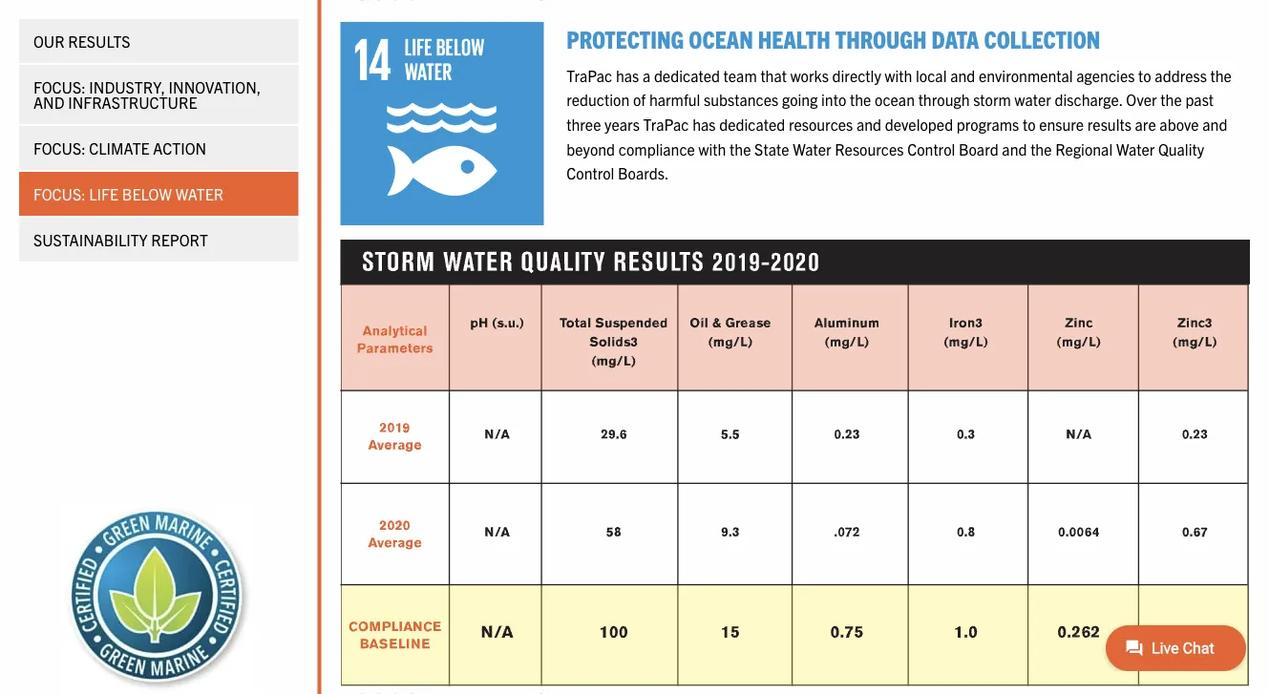 Task type: locate. For each thing, give the bounding box(es) containing it.
through
[[836, 24, 927, 54]]

1 vertical spatial has
[[693, 115, 716, 134]]

the left "state"
[[730, 139, 751, 159]]

trapac up reduction
[[567, 66, 613, 85]]

focus:
[[33, 77, 86, 97], [33, 139, 86, 158], [33, 184, 86, 204]]

focus: industry, innovation, and infrastructure
[[33, 77, 261, 112]]

the
[[1211, 66, 1232, 85], [850, 90, 872, 110], [1161, 90, 1183, 110], [730, 139, 751, 159], [1031, 139, 1052, 159]]

to down water
[[1023, 115, 1036, 134]]

1 vertical spatial with
[[699, 139, 727, 159]]

focus: down our
[[33, 77, 86, 97]]

resources
[[835, 139, 904, 159]]

3 focus: from the top
[[33, 184, 86, 204]]

dedicated up harmful
[[654, 66, 720, 85]]

to
[[1139, 66, 1152, 85], [1023, 115, 1036, 134]]

sustainability report
[[33, 230, 208, 249]]

0 vertical spatial dedicated
[[654, 66, 720, 85]]

0 horizontal spatial trapac
[[567, 66, 613, 85]]

water down resources at the right of page
[[793, 139, 832, 159]]

0 horizontal spatial with
[[699, 139, 727, 159]]

and
[[951, 66, 976, 85], [857, 115, 882, 134], [1203, 115, 1228, 134], [1003, 139, 1028, 159]]

and up the through
[[951, 66, 976, 85]]

trapac down harmful
[[643, 115, 689, 134]]

results
[[68, 32, 130, 51]]

boards.
[[618, 164, 669, 183]]

and right board
[[1003, 139, 1028, 159]]

focus: for focus: life below water
[[33, 184, 86, 204]]

through
[[919, 90, 970, 110]]

ensure
[[1040, 115, 1085, 134]]

focus: for focus: industry, innovation, and infrastructure
[[33, 77, 86, 97]]

data
[[932, 24, 980, 54]]

action
[[153, 139, 207, 158]]

focus: inside "focus: industry, innovation, and infrastructure"
[[33, 77, 86, 97]]

1 vertical spatial control
[[567, 164, 615, 183]]

team
[[724, 66, 757, 85]]

has down harmful
[[693, 115, 716, 134]]

that
[[761, 66, 787, 85]]

has
[[616, 66, 639, 85], [693, 115, 716, 134]]

programs
[[957, 115, 1020, 134]]

dedicated
[[654, 66, 720, 85], [720, 115, 786, 134]]

board
[[959, 139, 999, 159]]

dedicated down substances
[[720, 115, 786, 134]]

health
[[758, 24, 831, 54]]

with up ocean on the right of page
[[885, 66, 913, 85]]

state
[[755, 139, 790, 159]]

focus: down and
[[33, 139, 86, 158]]

1 focus: from the top
[[33, 77, 86, 97]]

water
[[1015, 90, 1052, 110]]

0 vertical spatial with
[[885, 66, 913, 85]]

1 vertical spatial to
[[1023, 115, 1036, 134]]

resources
[[789, 115, 854, 134]]

0 horizontal spatial control
[[567, 164, 615, 183]]

substances
[[704, 90, 779, 110]]

2 focus: from the top
[[33, 139, 86, 158]]

0 vertical spatial trapac
[[567, 66, 613, 85]]

focus: left life
[[33, 184, 86, 204]]

control down developed
[[908, 139, 956, 159]]

the up past
[[1211, 66, 1232, 85]]

1 vertical spatial focus:
[[33, 139, 86, 158]]

1 horizontal spatial with
[[885, 66, 913, 85]]

0 vertical spatial focus:
[[33, 77, 86, 97]]

with
[[885, 66, 913, 85], [699, 139, 727, 159]]

control
[[908, 139, 956, 159], [567, 164, 615, 183]]

a
[[643, 66, 651, 85]]

our results
[[33, 32, 130, 51]]

collection
[[985, 24, 1101, 54]]

water
[[793, 139, 832, 159], [1117, 139, 1155, 159]]

with right compliance
[[699, 139, 727, 159]]

1 horizontal spatial has
[[693, 115, 716, 134]]

has left a
[[616, 66, 639, 85]]

report
[[151, 230, 208, 249]]

sustainability
[[33, 230, 148, 249]]

0 vertical spatial control
[[908, 139, 956, 159]]

agencies
[[1077, 66, 1135, 85]]

0 vertical spatial to
[[1139, 66, 1152, 85]]

to up over
[[1139, 66, 1152, 85]]

focus: life below water link
[[19, 172, 298, 216]]

the down ensure
[[1031, 139, 1052, 159]]

quality
[[1159, 139, 1205, 159]]

trapac has a dedicated team that works directly with local and environmental agencies to address the reduction of harmful substances going into the ocean through storm water discharge. over the past three years trapac has dedicated resources and developed programs to ensure results are above and beyond compliance with the state water resources control board and the regional water quality control boards.
[[567, 66, 1232, 183]]

1 horizontal spatial control
[[908, 139, 956, 159]]

focus: industry, innovation, and infrastructure link
[[19, 65, 298, 124]]

2 vertical spatial focus:
[[33, 184, 86, 204]]

trapac
[[567, 66, 613, 85], [643, 115, 689, 134]]

our results link
[[19, 19, 298, 63]]

water down are
[[1117, 139, 1155, 159]]

1 vertical spatial trapac
[[643, 115, 689, 134]]

beyond
[[567, 139, 615, 159]]

1 horizontal spatial water
[[1117, 139, 1155, 159]]

0 horizontal spatial has
[[616, 66, 639, 85]]

0 horizontal spatial water
[[793, 139, 832, 159]]

control down "beyond"
[[567, 164, 615, 183]]



Task type: vqa. For each thing, say whether or not it's contained in the screenshot.
"Angeles" to the bottom
no



Task type: describe. For each thing, give the bounding box(es) containing it.
1 vertical spatial dedicated
[[720, 115, 786, 134]]

the down directly in the top right of the page
[[850, 90, 872, 110]]

local
[[916, 66, 947, 85]]

environmental
[[979, 66, 1074, 85]]

protecting ocean health through data collection
[[567, 24, 1101, 54]]

past
[[1186, 90, 1214, 110]]

our
[[33, 32, 65, 51]]

0 vertical spatial has
[[616, 66, 639, 85]]

results
[[1088, 115, 1132, 134]]

1 horizontal spatial to
[[1139, 66, 1152, 85]]

focus: life below water
[[33, 184, 224, 204]]

1 horizontal spatial trapac
[[643, 115, 689, 134]]

above
[[1160, 115, 1200, 134]]

three
[[567, 115, 601, 134]]

address
[[1155, 66, 1208, 85]]

years
[[605, 115, 640, 134]]

below
[[122, 184, 172, 204]]

works
[[791, 66, 829, 85]]

discharge.
[[1055, 90, 1123, 110]]

going
[[782, 90, 818, 110]]

protecting
[[567, 24, 684, 54]]

2 water from the left
[[1117, 139, 1155, 159]]

focus: climate action
[[33, 139, 207, 158]]

directly
[[833, 66, 882, 85]]

reduction
[[567, 90, 630, 110]]

and up resources
[[857, 115, 882, 134]]

compliance
[[619, 139, 695, 159]]

are
[[1136, 115, 1157, 134]]

of
[[633, 90, 646, 110]]

industry,
[[89, 77, 165, 97]]

developed
[[885, 115, 954, 134]]

focus: climate action link
[[19, 126, 298, 170]]

sustainability report link
[[19, 218, 298, 262]]

water
[[175, 184, 224, 204]]

into
[[822, 90, 847, 110]]

over
[[1127, 90, 1158, 110]]

the up the above
[[1161, 90, 1183, 110]]

focus: for focus: climate action
[[33, 139, 86, 158]]

ocean
[[689, 24, 754, 54]]

0 horizontal spatial to
[[1023, 115, 1036, 134]]

ocean
[[875, 90, 915, 110]]

life
[[89, 184, 119, 204]]

infrastructure
[[68, 93, 197, 112]]

and down past
[[1203, 115, 1228, 134]]

and
[[33, 93, 64, 112]]

harmful
[[650, 90, 701, 110]]

regional
[[1056, 139, 1113, 159]]

innovation,
[[169, 77, 261, 97]]

storm
[[974, 90, 1012, 110]]

1 water from the left
[[793, 139, 832, 159]]

climate
[[89, 139, 150, 158]]



